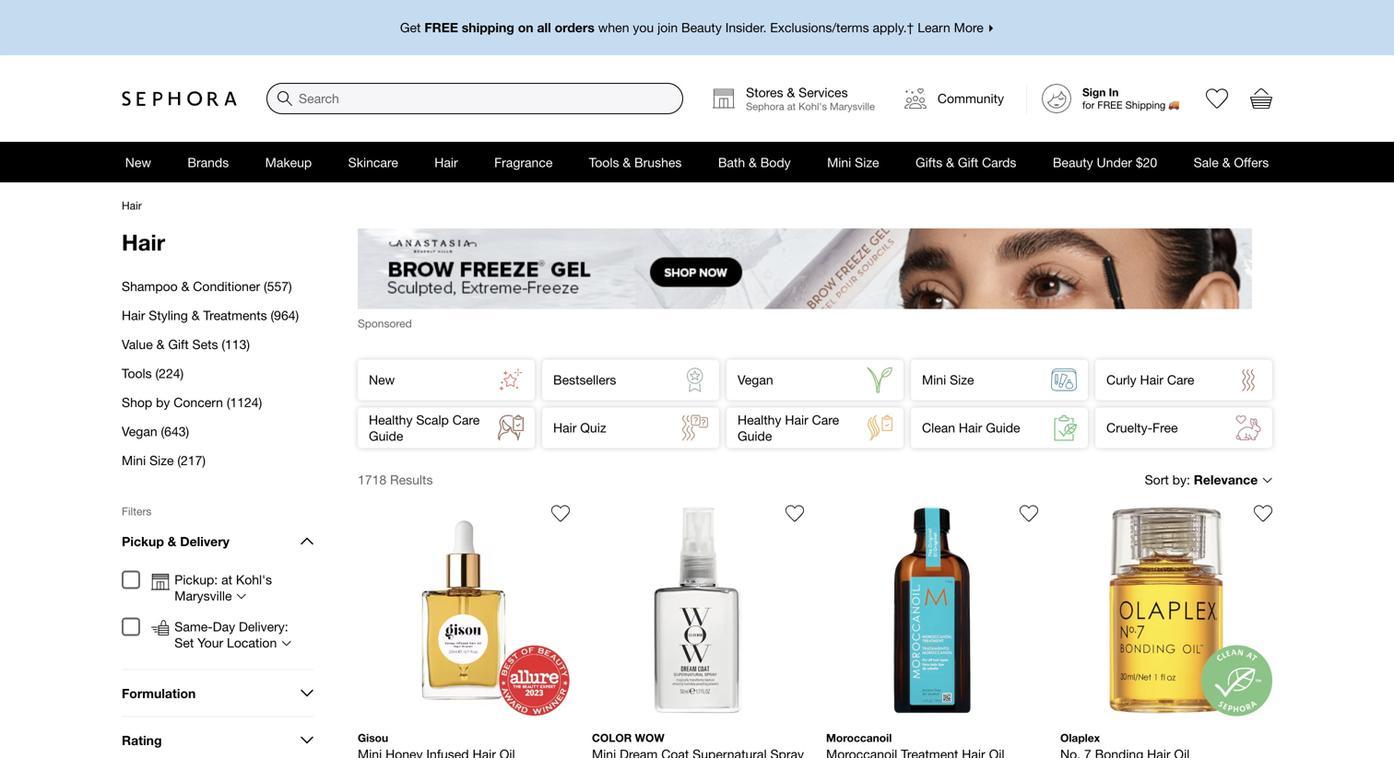 Task type: describe. For each thing, give the bounding box(es) containing it.
olaplex link
[[1061, 497, 1280, 759]]

sign
[[1083, 86, 1106, 99]]

clean hair guide link
[[911, 408, 1088, 448]]

bath & body
[[718, 155, 791, 170]]

sort by : relevance
[[1145, 472, 1258, 488]]

gifts & gift cards link
[[898, 142, 1035, 183]]

go to basket image
[[1251, 88, 1273, 110]]

shipping
[[462, 20, 514, 35]]

pickup: at kohl's marysville
[[175, 573, 272, 604]]

1718 results
[[358, 472, 433, 488]]

free inside sign in for free shipping 🚚
[[1098, 99, 1123, 111]]

free inside button
[[425, 20, 458, 35]]

fragrance link
[[476, 142, 571, 183]]

shipping
[[1126, 99, 1166, 111]]

gifts & gift cards
[[916, 155, 1017, 170]]

olaplex
[[1061, 732, 1100, 745]]

hair inside "hair quiz" link
[[553, 421, 577, 436]]

bath & body link
[[700, 142, 809, 183]]

sign in to love olaplex - no. 7 bonding hair oil image
[[1254, 505, 1273, 523]]

& for value
[[156, 337, 165, 352]]

tools & brushes
[[589, 155, 682, 170]]

hair inside hair styling & treatments (964) link
[[122, 308, 145, 323]]

scalp
[[416, 413, 449, 428]]

color wow link
[[592, 497, 812, 759]]

sets
[[192, 337, 218, 352]]

shop
[[122, 395, 152, 410]]

sale & offers button
[[1176, 142, 1287, 183]]

free shipping on all orders button
[[122, 0, 1273, 55]]

0 horizontal spatial new
[[125, 155, 151, 170]]

sign in for free shipping 🚚
[[1083, 86, 1179, 111]]

pickup & delivery
[[122, 534, 230, 549]]

makeup link
[[247, 142, 330, 183]]

vegan for vegan
[[738, 373, 773, 388]]

shampoo & conditioner (557) link
[[122, 272, 314, 301]]

tools (224)
[[122, 366, 184, 381]]

gift for cards
[[958, 155, 979, 170]]

1 vertical spatial size
[[950, 373, 974, 388]]

clean hair guide
[[922, 421, 1020, 436]]

moroccanoil
[[826, 732, 892, 745]]

orders
[[555, 20, 595, 35]]

services
[[799, 85, 848, 100]]

& right styling
[[192, 308, 200, 323]]

shop by concern (1124) link
[[122, 388, 314, 417]]

gisou - mini honey infused hair oil image
[[358, 505, 570, 717]]

hair styling & treatments (964)
[[122, 308, 299, 323]]

pickup
[[122, 534, 164, 549]]

tools for tools & brushes
[[589, 155, 619, 170]]

healthy scalp care guide
[[369, 413, 480, 444]]

(964)
[[271, 308, 299, 323]]

by for concern
[[156, 395, 170, 410]]

care for healthy scalp care guide
[[453, 413, 480, 428]]

value & gift sets (113) link
[[122, 330, 314, 359]]

hair link
[[416, 142, 476, 183]]

clean
[[922, 421, 955, 436]]

mini size (217) link
[[122, 446, 314, 475]]

community link
[[890, 70, 1019, 127]]

vegan link
[[727, 360, 904, 401]]

mini for the 'mini size (217)' link at the bottom left of page
[[122, 453, 146, 468]]

filters
[[122, 505, 152, 518]]

rating
[[122, 733, 162, 749]]

1718
[[358, 472, 387, 488]]

same-
[[175, 620, 213, 635]]

gifts
[[916, 155, 943, 170]]

value & gift sets (113)
[[122, 337, 250, 352]]

(643)
[[161, 424, 189, 439]]

hair styling & treatments (964) link
[[122, 301, 314, 330]]

brushes
[[635, 155, 682, 170]]

community
[[938, 91, 1004, 106]]

vegan (643)
[[122, 424, 189, 439]]

healthy hair care guide
[[738, 413, 839, 444]]

sale & offers
[[1194, 155, 1269, 170]]

brands link
[[169, 142, 247, 183]]

in
[[1109, 86, 1119, 99]]

value
[[122, 337, 153, 352]]

cruelty-free
[[1107, 421, 1178, 436]]

moroccanoil - moroccanoil treatment hair oil image
[[826, 505, 1038, 717]]

hair inside healthy hair care guide
[[785, 413, 809, 428]]

at inside stores & services sephora at kohl's marysville
[[787, 100, 796, 112]]

hair quiz link
[[542, 408, 719, 448]]

beauty
[[1053, 155, 1093, 170]]

& for pickup
[[168, 534, 176, 549]]

color
[[592, 732, 632, 745]]

Search search field
[[267, 84, 683, 113]]

sort
[[1145, 472, 1169, 488]]

free shipping on all orders
[[425, 20, 595, 35]]

healthy hair care guide link
[[727, 408, 904, 448]]

beauty under $20 button
[[1035, 142, 1176, 183]]

marysville inside stores & services sephora at kohl's marysville
[[830, 100, 875, 112]]

new link for brands link
[[107, 142, 169, 183]]

& for gifts
[[946, 155, 954, 170]]

stores & services sephora at kohl's marysville
[[746, 85, 875, 112]]

skincare link
[[330, 142, 416, 183]]

guide inside clean hair guide link
[[986, 421, 1020, 436]]

1 vertical spatial mini size
[[922, 373, 974, 388]]

tools & brushes link
[[571, 142, 700, 183]]

stores
[[746, 85, 783, 100]]

relevance
[[1194, 472, 1258, 488]]

hair inside clean hair guide link
[[959, 421, 982, 436]]

healthy for healthy hair care guide
[[738, 413, 782, 428]]

vegan (643) link
[[122, 417, 314, 446]]

guide for healthy hair care guide
[[738, 429, 772, 444]]

mini size (217)
[[122, 453, 206, 468]]

free
[[1153, 421, 1178, 436]]

hair inside hair link
[[435, 155, 458, 170]]

under
[[1097, 155, 1132, 170]]



Task type: vqa. For each thing, say whether or not it's contained in the screenshot.
& in the dropdown button
yes



Task type: locate. For each thing, give the bounding box(es) containing it.
color wow
[[592, 732, 665, 745]]

0 horizontal spatial free
[[425, 20, 458, 35]]

0 horizontal spatial care
[[453, 413, 480, 428]]

1 horizontal spatial mini size link
[[911, 360, 1088, 401]]

mini size up 'clean'
[[922, 373, 974, 388]]

& for stores
[[787, 85, 795, 100]]

0 vertical spatial tools
[[589, 155, 619, 170]]

0 horizontal spatial size
[[149, 453, 174, 468]]

🚚
[[1169, 99, 1179, 111]]

1 horizontal spatial mini
[[827, 155, 851, 170]]

healthy inside healthy scalp care guide
[[369, 413, 413, 428]]

size for topmost mini size link
[[855, 155, 879, 170]]

guide inside healthy hair care guide
[[738, 429, 772, 444]]

sign in to love gisou - mini honey infused hair oil image
[[551, 505, 570, 523]]

1 vertical spatial mini size link
[[911, 360, 1088, 401]]

healthy down the vegan link on the right of the page
[[738, 413, 782, 428]]

guide for healthy scalp care guide
[[369, 429, 403, 444]]

& for sale
[[1223, 155, 1231, 170]]

0 vertical spatial gift
[[958, 155, 979, 170]]

& right pickup in the bottom left of the page
[[168, 534, 176, 549]]

1 horizontal spatial by
[[1173, 472, 1187, 488]]

gift for sets
[[168, 337, 189, 352]]

olaplex - no. 7 bonding hair oil image
[[1061, 505, 1273, 717]]

2 horizontal spatial care
[[1167, 373, 1195, 388]]

pickup & delivery button
[[122, 519, 314, 565]]

styling
[[149, 308, 188, 323]]

1 vertical spatial mini
[[922, 373, 946, 388]]

hair quiz
[[553, 421, 606, 436]]

size left gifts
[[855, 155, 879, 170]]

1 vertical spatial free
[[1098, 99, 1123, 111]]

1 horizontal spatial new
[[369, 373, 395, 388]]

bestsellers link
[[542, 360, 719, 401]]

brands
[[188, 155, 229, 170]]

gift
[[958, 155, 979, 170], [168, 337, 189, 352]]

& for tools
[[623, 155, 631, 170]]

tools up shop
[[122, 366, 152, 381]]

at inside pickup: at kohl's marysville
[[221, 573, 232, 588]]

1 vertical spatial at
[[221, 573, 232, 588]]

& inside stores & services sephora at kohl's marysville
[[787, 85, 795, 100]]

by inside shop by concern (1124) link
[[156, 395, 170, 410]]

gift left cards
[[958, 155, 979, 170]]

1 horizontal spatial mini size
[[922, 373, 974, 388]]

on
[[518, 20, 534, 35]]

guide up '1718 results'
[[369, 429, 403, 444]]

vegan for vegan (643)
[[122, 424, 157, 439]]

conditioner
[[193, 279, 260, 294]]

1 vertical spatial kohl's
[[236, 573, 272, 588]]

rating button
[[122, 718, 314, 759]]

kohl's down services
[[799, 100, 827, 112]]

color wow - mini dream coat supernatural spray anti-frizz treatment image
[[592, 505, 804, 717]]

sign in to love moroccanoil - moroccanoil treatment hair oil image
[[1020, 505, 1038, 523]]

care
[[1167, 373, 1195, 388], [453, 413, 480, 428], [812, 413, 839, 428]]

0 horizontal spatial vegan
[[122, 424, 157, 439]]

vegan down shop
[[122, 424, 157, 439]]

new link left the brands
[[107, 142, 169, 183]]

0 vertical spatial at
[[787, 100, 796, 112]]

tools for tools (224)
[[122, 366, 152, 381]]

2 healthy from the left
[[738, 413, 782, 428]]

free
[[425, 20, 458, 35], [1098, 99, 1123, 111]]

& inside popup button
[[1223, 155, 1231, 170]]

makeup
[[265, 155, 312, 170]]

care up "cruelty-free" link
[[1167, 373, 1195, 388]]

(113)
[[222, 337, 250, 352]]

by right shop
[[156, 395, 170, 410]]

healthy
[[369, 413, 413, 428], [738, 413, 782, 428]]

0 vertical spatial new
[[125, 155, 151, 170]]

0 vertical spatial by
[[156, 395, 170, 410]]

healthy inside healthy hair care guide
[[738, 413, 782, 428]]

gift left "sets"
[[168, 337, 189, 352]]

free down in
[[1098, 99, 1123, 111]]

guide
[[986, 421, 1020, 436], [369, 429, 403, 444], [738, 429, 772, 444]]

1 horizontal spatial gift
[[958, 155, 979, 170]]

at right pickup:
[[221, 573, 232, 588]]

healthy left the scalp in the bottom of the page
[[369, 413, 413, 428]]

0 vertical spatial mini size
[[827, 155, 879, 170]]

moroccanoil link
[[826, 497, 1046, 759]]

1 horizontal spatial care
[[812, 413, 839, 428]]

0 horizontal spatial at
[[221, 573, 232, 588]]

0 horizontal spatial mini
[[122, 453, 146, 468]]

& right gifts
[[946, 155, 954, 170]]

bath
[[718, 155, 745, 170]]

results
[[390, 472, 433, 488]]

1 vertical spatial by
[[1173, 472, 1187, 488]]

care inside healthy hair care guide
[[812, 413, 839, 428]]

mini size link
[[809, 142, 898, 183], [911, 360, 1088, 401]]

0 vertical spatial vegan
[[738, 373, 773, 388]]

1 horizontal spatial marysville
[[830, 100, 875, 112]]

0 horizontal spatial kohl's
[[236, 573, 272, 588]]

None search field
[[267, 83, 683, 114]]

1 vertical spatial new link
[[358, 360, 535, 401]]

0 horizontal spatial by
[[156, 395, 170, 410]]

0 vertical spatial mini size link
[[809, 142, 898, 183]]

mini up 'clean'
[[922, 373, 946, 388]]

mini size link left gifts
[[809, 142, 898, 183]]

care right the scalp in the bottom of the page
[[453, 413, 480, 428]]

size up clean hair guide
[[950, 373, 974, 388]]

sale
[[1194, 155, 1219, 170]]

mini right body
[[827, 155, 851, 170]]

size for the 'mini size (217)' link at the bottom left of page
[[149, 453, 174, 468]]

concern
[[174, 395, 223, 410]]

guide right 'clean'
[[986, 421, 1020, 436]]

formulation
[[122, 686, 196, 702]]

0 horizontal spatial tools
[[122, 366, 152, 381]]

care for curly hair care
[[1167, 373, 1195, 388]]

care inside "curly hair care" link
[[1167, 373, 1195, 388]]

0 vertical spatial size
[[855, 155, 879, 170]]

wow
[[635, 732, 665, 745]]

same-day delivery: set your location
[[175, 620, 288, 651]]

kohl's up delivery:
[[236, 573, 272, 588]]

0 horizontal spatial gift
[[168, 337, 189, 352]]

guide down the vegan link on the right of the page
[[738, 429, 772, 444]]

1 horizontal spatial new link
[[358, 360, 535, 401]]

free left shipping
[[425, 20, 458, 35]]

0 horizontal spatial marysville
[[175, 589, 232, 604]]

1 horizontal spatial free
[[1098, 99, 1123, 111]]

0 horizontal spatial healthy
[[369, 413, 413, 428]]

& for bath
[[749, 155, 757, 170]]

tools left "brushes"
[[589, 155, 619, 170]]

(1124)
[[227, 395, 262, 410]]

marysville down services
[[830, 100, 875, 112]]

at right sephora
[[787, 100, 796, 112]]

fragrance
[[494, 155, 553, 170]]

2 vertical spatial size
[[149, 453, 174, 468]]

curly
[[1107, 373, 1137, 388]]

vegan up healthy hair care guide
[[738, 373, 773, 388]]

0 vertical spatial free
[[425, 20, 458, 35]]

1 horizontal spatial size
[[855, 155, 879, 170]]

mini
[[827, 155, 851, 170], [922, 373, 946, 388], [122, 453, 146, 468]]

& right the bath
[[749, 155, 757, 170]]

0 vertical spatial kohl's
[[799, 100, 827, 112]]

1 vertical spatial marysville
[[175, 589, 232, 604]]

2 horizontal spatial mini
[[922, 373, 946, 388]]

treatments
[[203, 308, 267, 323]]

care inside healthy scalp care guide
[[453, 413, 480, 428]]

curly hair care
[[1107, 373, 1195, 388]]

by right sort
[[1173, 472, 1187, 488]]

size
[[855, 155, 879, 170], [950, 373, 974, 388], [149, 453, 174, 468]]

new down sponsored
[[369, 373, 395, 388]]

kohl's inside stores & services sephora at kohl's marysville
[[799, 100, 827, 112]]

vegan
[[738, 373, 773, 388], [122, 424, 157, 439]]

new link up the scalp in the bottom of the page
[[358, 360, 535, 401]]

marysville
[[830, 100, 875, 112], [175, 589, 232, 604]]

mini for topmost mini size link
[[827, 155, 851, 170]]

for
[[1083, 99, 1095, 111]]

1 vertical spatial new
[[369, 373, 395, 388]]

mini size left gifts
[[827, 155, 879, 170]]

delivery
[[180, 534, 230, 549]]

0 horizontal spatial mini size link
[[809, 142, 898, 183]]

1 horizontal spatial at
[[787, 100, 796, 112]]

0 vertical spatial mini
[[827, 155, 851, 170]]

beauty under $20
[[1053, 155, 1158, 170]]

healthy for healthy scalp care guide
[[369, 413, 413, 428]]

& right sale
[[1223, 155, 1231, 170]]

1 horizontal spatial tools
[[589, 155, 619, 170]]

sephora homepage image
[[122, 91, 237, 107]]

& right value
[[156, 337, 165, 352]]

image de bannière avec contenu sponsorisé image
[[358, 229, 1252, 309]]

location
[[227, 636, 277, 651]]

0 horizontal spatial new link
[[107, 142, 169, 183]]

:
[[1187, 472, 1190, 488]]

1 healthy from the left
[[369, 413, 413, 428]]

bestsellers
[[553, 373, 616, 388]]

care down the vegan link on the right of the page
[[812, 413, 839, 428]]

new link for bestsellers link
[[358, 360, 535, 401]]

1 vertical spatial tools
[[122, 366, 152, 381]]

all
[[537, 20, 551, 35]]

1 horizontal spatial healthy
[[738, 413, 782, 428]]

0 vertical spatial marysville
[[830, 100, 875, 112]]

2 horizontal spatial size
[[950, 373, 974, 388]]

new link
[[107, 142, 169, 183], [358, 360, 535, 401]]

1 horizontal spatial vegan
[[738, 373, 773, 388]]

sephora
[[746, 100, 785, 112]]

marysville down pickup:
[[175, 589, 232, 604]]

pickup: at kohl's marysville button
[[175, 572, 309, 605]]

& left "brushes"
[[623, 155, 631, 170]]

sponsored
[[358, 317, 412, 330]]

hair inside "curly hair care" link
[[1140, 373, 1164, 388]]

size down vegan (643)
[[149, 453, 174, 468]]

day
[[213, 620, 235, 635]]

shampoo
[[122, 279, 178, 294]]

mini size link up clean hair guide link
[[911, 360, 1088, 401]]

new left brands link
[[125, 155, 151, 170]]

shop by concern (1124)
[[122, 395, 262, 410]]

& inside dropdown button
[[168, 534, 176, 549]]

1 vertical spatial vegan
[[122, 424, 157, 439]]

0 horizontal spatial guide
[[369, 429, 403, 444]]

same-day delivery: set your location button
[[175, 619, 309, 652]]

None field
[[267, 83, 683, 114]]

0 horizontal spatial mini size
[[827, 155, 879, 170]]

curly hair care link
[[1096, 360, 1273, 401]]

gisou link
[[358, 497, 577, 759]]

& right stores
[[787, 85, 795, 100]]

cards
[[982, 155, 1017, 170]]

quiz
[[580, 421, 606, 436]]

1 vertical spatial gift
[[168, 337, 189, 352]]

care for healthy hair care guide
[[812, 413, 839, 428]]

shampoo & conditioner (557)
[[122, 279, 292, 294]]

guide inside healthy scalp care guide
[[369, 429, 403, 444]]

kohl's inside pickup: at kohl's marysville
[[236, 573, 272, 588]]

cruelty-free link
[[1096, 408, 1273, 448]]

2 vertical spatial mini
[[122, 453, 146, 468]]

gisou
[[358, 732, 388, 745]]

& for shampoo
[[181, 279, 189, 294]]

by for :
[[1173, 472, 1187, 488]]

sign in to love color wow - mini dream coat supernatural spray anti-frizz treatment image
[[786, 505, 804, 523]]

& up styling
[[181, 279, 189, 294]]

new
[[125, 155, 151, 170], [369, 373, 395, 388]]

kohl's
[[799, 100, 827, 112], [236, 573, 272, 588]]

marysville inside pickup: at kohl's marysville
[[175, 589, 232, 604]]

healthy scalp care guide link
[[358, 408, 535, 448]]

cruelty-
[[1107, 421, 1153, 436]]

(224)
[[155, 366, 184, 381]]

1 horizontal spatial guide
[[738, 429, 772, 444]]

2 horizontal spatial guide
[[986, 421, 1020, 436]]

(557)
[[264, 279, 292, 294]]

0 vertical spatial new link
[[107, 142, 169, 183]]

mini down vegan (643)
[[122, 453, 146, 468]]

1 horizontal spatial kohl's
[[799, 100, 827, 112]]

$20
[[1136, 155, 1158, 170]]



